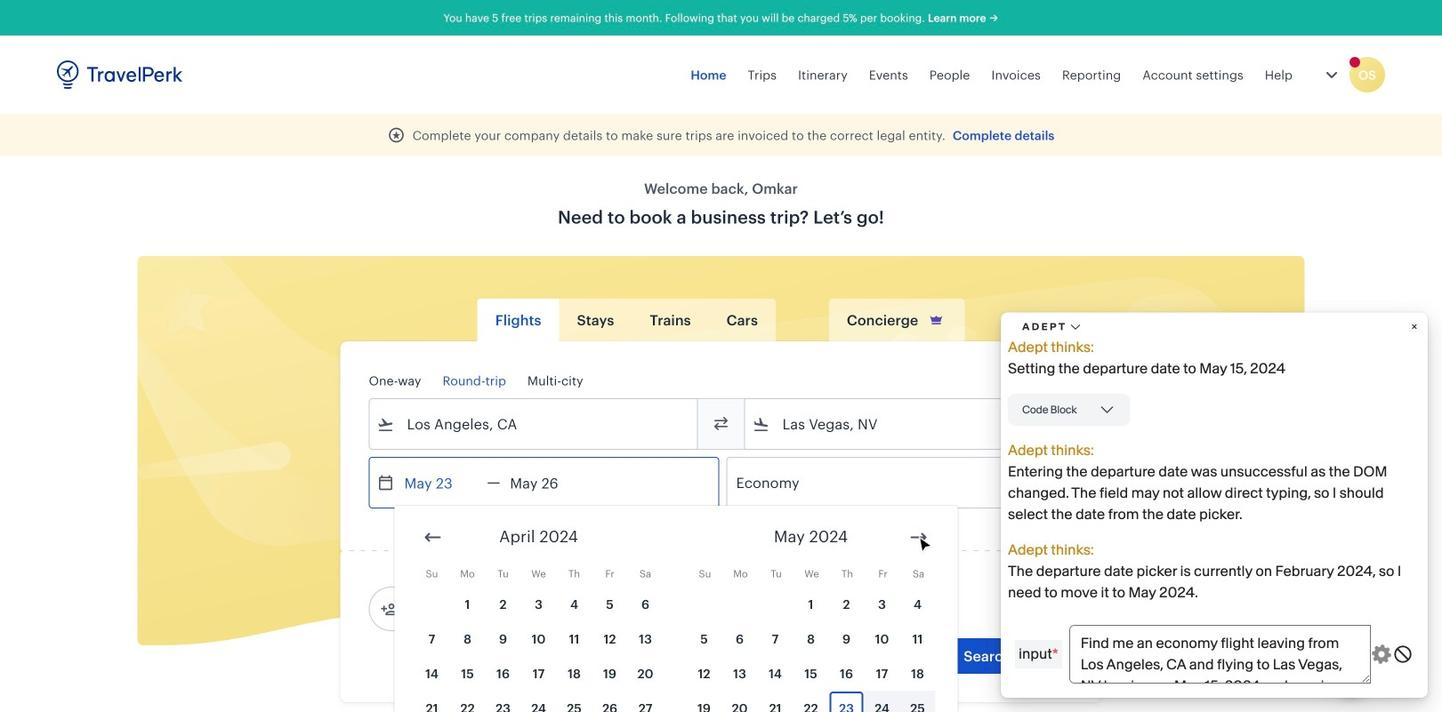 Task type: locate. For each thing, give the bounding box(es) containing it.
To search field
[[770, 410, 1049, 439]]

From search field
[[395, 410, 674, 439]]



Task type: describe. For each thing, give the bounding box(es) containing it.
calendar application
[[395, 506, 1442, 713]]

move forward to switch to the next month. image
[[908, 527, 929, 548]]

Add first traveler search field
[[398, 595, 583, 624]]

Return text field
[[500, 458, 593, 508]]

move backward to switch to the previous month. image
[[422, 527, 444, 548]]

Depart text field
[[395, 458, 487, 508]]



Task type: vqa. For each thing, say whether or not it's contained in the screenshot.
topmost American Airlines image
no



